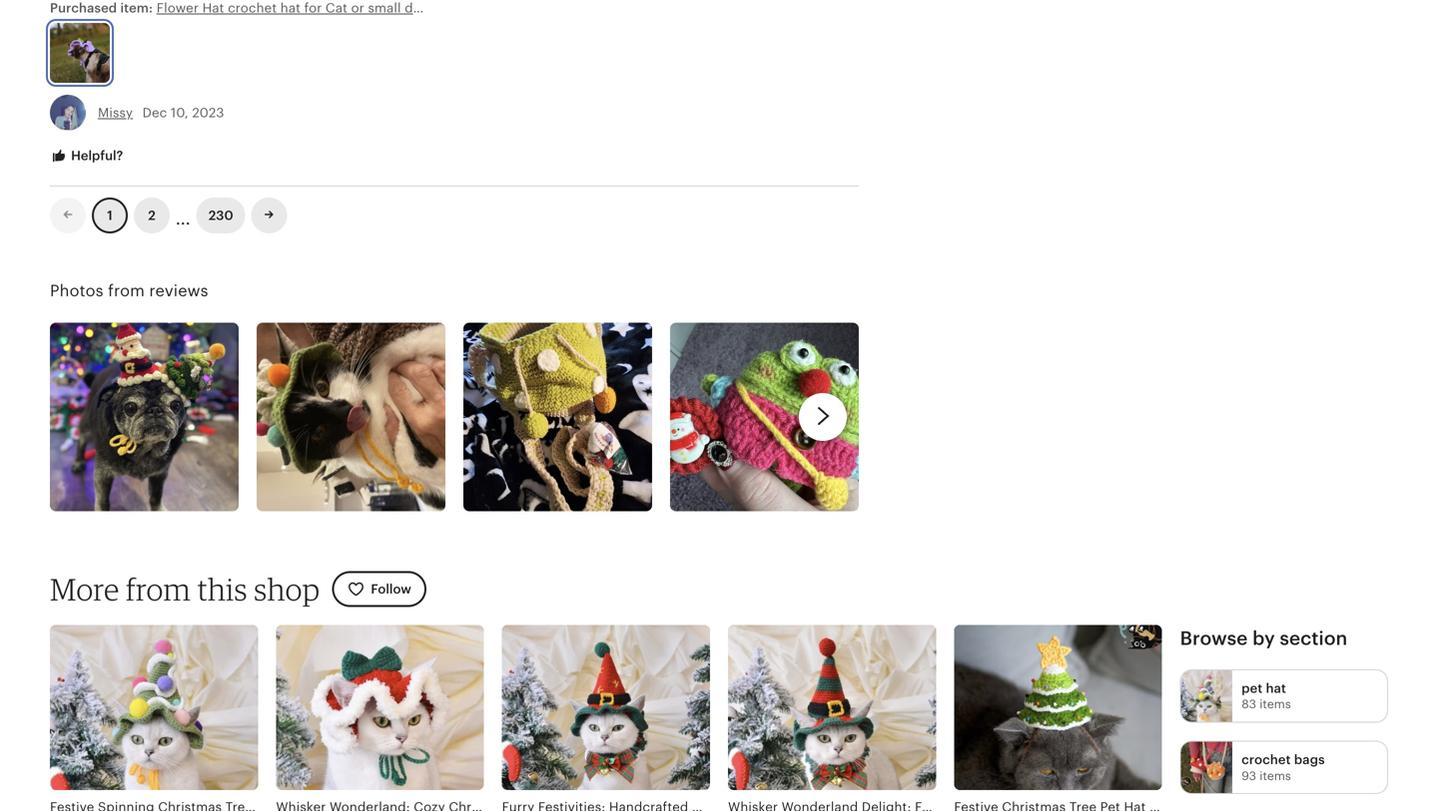 Task type: locate. For each thing, give the bounding box(es) containing it.
festive christmas tree pet hat for cats and small dogs image
[[954, 626, 1162, 791]]

hat
[[1266, 682, 1286, 697]]

photos from reviews
[[50, 282, 208, 300]]

1 vertical spatial items
[[1260, 770, 1291, 783]]

missy dec 10, 2023
[[98, 105, 224, 120]]

more from this shop
[[50, 571, 320, 608]]

items
[[1260, 698, 1291, 712], [1260, 770, 1291, 783]]

item:
[[120, 0, 153, 15]]

83
[[1242, 698, 1256, 712]]

section
[[1280, 628, 1348, 650]]

1 items from the top
[[1260, 698, 1291, 712]]

whisker wonderland delight: festive elf hat and collar set for your furry companion! image
[[728, 626, 936, 791]]

view details of this review photo by missy image
[[50, 23, 110, 83]]

furry festivities: handcrafted christmas pet ensemble for cats and dogs image
[[502, 626, 710, 791]]

helpful? button
[[35, 138, 138, 175]]

items for crochet
[[1260, 770, 1291, 783]]

2 link
[[134, 198, 170, 234]]

230 link
[[196, 198, 245, 234]]

crochet
[[1242, 753, 1291, 768]]

230
[[208, 208, 233, 223]]

this
[[197, 571, 247, 608]]

reviews
[[149, 282, 208, 300]]

items inside pet hat 83 items
[[1260, 698, 1291, 712]]

1
[[107, 208, 113, 223]]

see more listings in the pet hat section image
[[1181, 671, 1233, 723]]

see more listings in the crochet bags section image
[[1181, 743, 1233, 794]]

1 vertical spatial from
[[126, 571, 191, 608]]

2 items from the top
[[1260, 770, 1291, 783]]

follow button
[[332, 572, 426, 608]]

more
[[50, 571, 119, 608]]

items down hat at bottom right
[[1260, 698, 1291, 712]]

follow
[[371, 582, 411, 597]]

crochet bags 93 items
[[1242, 753, 1325, 783]]

items down crochet
[[1260, 770, 1291, 783]]

helpful?
[[68, 148, 123, 163]]

browse by section
[[1180, 628, 1348, 650]]

1 link
[[92, 198, 128, 234]]

from right the photos
[[108, 282, 145, 300]]

10,
[[171, 105, 189, 120]]

from
[[108, 282, 145, 300], [126, 571, 191, 608]]

browse
[[1180, 628, 1248, 650]]

items inside 'crochet bags 93 items'
[[1260, 770, 1291, 783]]

0 vertical spatial from
[[108, 282, 145, 300]]

purchased
[[50, 0, 117, 15]]

2023
[[192, 105, 224, 120]]

0 vertical spatial items
[[1260, 698, 1291, 712]]

from left 'this'
[[126, 571, 191, 608]]



Task type: vqa. For each thing, say whether or not it's contained in the screenshot.
ADS
no



Task type: describe. For each thing, give the bounding box(es) containing it.
by
[[1253, 628, 1275, 650]]

whisker wonderland: cozy christmas cat hat image
[[276, 626, 484, 791]]

shop
[[254, 571, 320, 608]]

from for this
[[126, 571, 191, 608]]

bags
[[1294, 753, 1325, 768]]

…
[[176, 201, 190, 230]]

2
[[148, 208, 156, 223]]

from for reviews
[[108, 282, 145, 300]]

93
[[1242, 770, 1256, 783]]

photos
[[50, 282, 104, 300]]

items for pet
[[1260, 698, 1291, 712]]

missy
[[98, 105, 133, 120]]

dec
[[142, 105, 167, 120]]

festive spinning christmas tree pet hat - magical holiday wear for pets! image
[[50, 626, 258, 791]]

pet
[[1242, 682, 1263, 697]]

purchased item:
[[50, 0, 156, 15]]

pet hat 83 items
[[1242, 682, 1291, 712]]

missy link
[[98, 105, 133, 120]]



